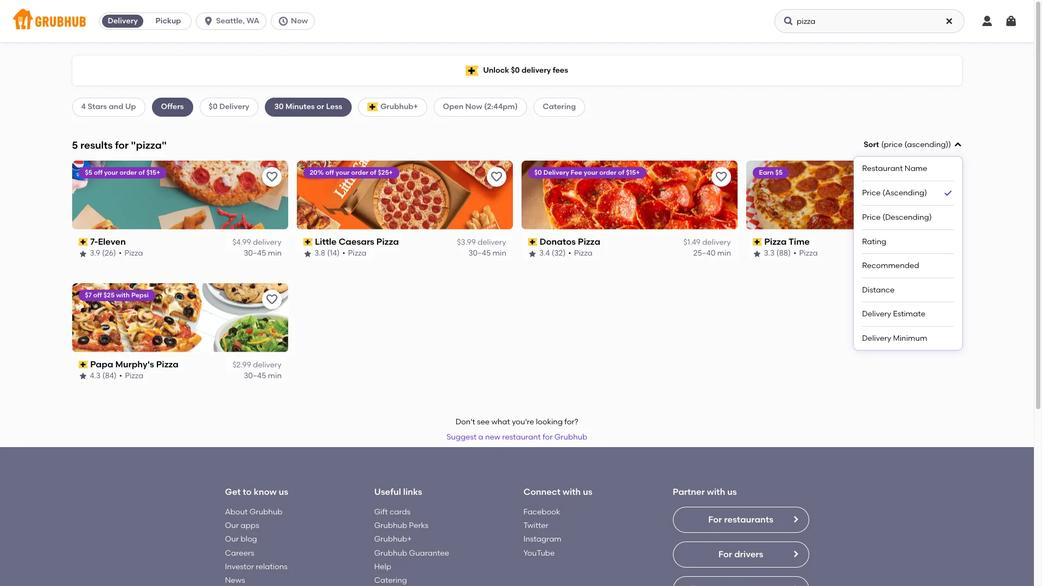 Task type: describe. For each thing, give the bounding box(es) containing it.
grubhub plus flag logo image for unlock $0 delivery fees
[[466, 65, 479, 76]]

youtube link
[[524, 549, 555, 558]]

min for pizza time
[[942, 249, 956, 258]]

minutes
[[286, 102, 315, 111]]

price (ascending) option
[[862, 181, 953, 206]]

useful
[[374, 487, 401, 497]]

offers
[[161, 102, 184, 111]]

grubhub down gift cards link
[[374, 521, 407, 530]]

• pizza for $3.99 delivery
[[342, 249, 367, 258]]

save this restaurant button for $3.99 delivery
[[487, 167, 506, 187]]

(descending)
[[883, 213, 932, 222]]

30
[[274, 102, 284, 111]]

2 right image from the top
[[791, 584, 800, 586]]

star icon image for pizza time
[[753, 249, 761, 258]]

main navigation navigation
[[0, 0, 1034, 42]]

seattle, wa button
[[196, 12, 271, 30]]

pizza down papa murphy's pizza
[[125, 371, 143, 381]]

pizza right murphy's
[[156, 359, 179, 369]]

news link
[[225, 576, 245, 585]]

results
[[80, 139, 113, 151]]

• pizza for $1.49 delivery
[[568, 249, 593, 258]]

investor relations link
[[225, 562, 288, 572]]

a
[[478, 433, 483, 442]]

wa
[[247, 16, 259, 26]]

about grubhub link
[[225, 507, 282, 517]]

30–45 min for papa murphy's pizza
[[244, 371, 281, 381]]

fee
[[571, 169, 582, 176]]

1 us from the left
[[279, 487, 288, 497]]

$0 delivery
[[209, 102, 249, 111]]

30–45 for papa murphy's pizza
[[244, 371, 266, 381]]

(32)
[[552, 249, 566, 258]]

subscription pass image for 7-eleven
[[78, 238, 88, 246]]

7-eleven logo image
[[72, 161, 288, 229]]

useful links
[[374, 487, 422, 497]]

grubhub down grubhub+ link
[[374, 549, 407, 558]]

save this restaurant image
[[265, 293, 278, 306]]

time
[[789, 237, 810, 247]]

7-
[[90, 237, 98, 247]]

price for price (descending)
[[862, 213, 881, 222]]

seattle, wa
[[216, 16, 259, 26]]

$0 for $0 delivery
[[209, 102, 218, 111]]

1 $5 from the left
[[85, 169, 92, 176]]

youtube
[[524, 549, 555, 558]]

pizza down the time
[[799, 249, 818, 258]]

stars
[[88, 102, 107, 111]]

min for $4.99 delivery
[[268, 249, 281, 258]]

instagram link
[[524, 535, 562, 544]]

5
[[72, 139, 78, 151]]

• for $1.49
[[568, 249, 571, 258]]

for restaurants link
[[673, 507, 809, 533]]

(2:44pm)
[[484, 102, 518, 111]]

get to know us
[[225, 487, 288, 497]]

delivery minimum
[[862, 334, 927, 343]]

list box inside 5 results for "pizza" main content
[[862, 157, 953, 350]]

unlock $0 delivery fees
[[483, 66, 568, 75]]

open
[[443, 102, 463, 111]]

delivery for donatos pizza
[[702, 238, 731, 247]]

delivery left "30"
[[219, 102, 249, 111]]

restaurant
[[502, 433, 541, 442]]

save this restaurant image for $1.49 delivery
[[715, 170, 728, 183]]

grubhub+ inside gift cards grubhub perks grubhub+ grubhub guarantee help catering
[[374, 535, 412, 544]]

• for $2.99
[[119, 371, 122, 381]]

donatos pizza logo image
[[521, 161, 737, 229]]

recommended
[[862, 261, 919, 270]]

$4.99 delivery
[[232, 238, 281, 247]]

seattle,
[[216, 16, 245, 26]]

(26)
[[102, 249, 116, 258]]

you're
[[512, 417, 534, 427]]

help
[[374, 562, 391, 572]]

3.3
[[764, 249, 775, 258]]

grubhub inside button
[[554, 433, 587, 442]]

delivery left fees
[[522, 66, 551, 75]]

for inside button
[[543, 433, 553, 442]]

$7 off $25 with pepsi
[[85, 291, 149, 299]]

papa murphy's pizza
[[90, 359, 179, 369]]

svg image inside now button
[[278, 16, 289, 27]]

$1.49
[[684, 238, 701, 247]]

delivery for delivery minimum
[[862, 334, 891, 343]]

blog
[[241, 535, 257, 544]]

save this restaurant image for $4.99 delivery
[[265, 170, 278, 183]]

subscription pass image for pizza time
[[753, 238, 762, 246]]

grubhub inside "about grubhub our apps our blog careers investor relations news"
[[249, 507, 282, 517]]

3.9 (26)
[[90, 249, 116, 258]]

0 vertical spatial for
[[115, 139, 129, 151]]

little caesars pizza
[[315, 237, 399, 247]]

for?
[[565, 417, 578, 427]]

3 your from the left
[[584, 169, 598, 176]]

3.8
[[315, 249, 325, 258]]

us for connect with us
[[583, 487, 592, 497]]

• pizza for pizza time
[[793, 249, 818, 258]]

facebook twitter instagram youtube
[[524, 507, 562, 558]]

estimate
[[893, 310, 925, 319]]

partner with us
[[673, 487, 737, 497]]

subscription pass image for papa murphy's pizza
[[78, 361, 88, 369]]

4 stars and up
[[81, 102, 136, 111]]

suggest a new restaurant for grubhub
[[447, 433, 587, 442]]

what
[[492, 417, 510, 427]]

pepsi
[[131, 291, 149, 299]]

20% off your order of $25+
[[310, 169, 393, 176]]

papa murphy's pizza logo image
[[72, 283, 288, 352]]

delivery button
[[100, 12, 146, 30]]

min for $2.99 delivery
[[268, 371, 281, 381]]

5 results for "pizza"
[[72, 139, 167, 151]]

delivery for little caesars pizza
[[478, 238, 506, 247]]

of for eleven
[[138, 169, 145, 176]]

restaurants
[[724, 514, 773, 525]]

pizza down donatos pizza
[[574, 249, 593, 258]]

now button
[[271, 12, 319, 30]]

sort
[[864, 140, 879, 149]]

our blog link
[[225, 535, 257, 544]]

delivery for delivery
[[108, 16, 138, 26]]

about
[[225, 507, 248, 517]]

min for $3.99 delivery
[[492, 249, 506, 258]]

(14)
[[327, 249, 340, 258]]

about grubhub our apps our blog careers investor relations news
[[225, 507, 288, 585]]

grubhub+ link
[[374, 535, 412, 544]]

3.3 (88)
[[764, 249, 791, 258]]

restaurant
[[862, 164, 903, 173]]

price (descending)
[[862, 213, 932, 222]]

0 horizontal spatial with
[[116, 291, 130, 299]]

star icon image for $1.49 delivery
[[528, 249, 537, 258]]

apps
[[241, 521, 259, 530]]

$1.49 delivery
[[684, 238, 731, 247]]

careers
[[225, 549, 254, 558]]

$0 for $0 delivery fee your order of $15+
[[534, 169, 542, 176]]

(
[[881, 140, 884, 149]]

$25
[[104, 291, 115, 299]]

1 svg image from the left
[[981, 15, 994, 28]]

delivery for 7-eleven
[[253, 238, 281, 247]]

3.9
[[90, 249, 100, 258]]

$7
[[85, 291, 92, 299]]

earn
[[759, 169, 774, 176]]

3 order from the left
[[599, 169, 617, 176]]

(ascending)
[[883, 188, 927, 198]]

1 our from the top
[[225, 521, 239, 530]]

for for for restaurants
[[708, 514, 722, 525]]

$3.99
[[457, 238, 476, 247]]

connect with us
[[524, 487, 592, 497]]

(88)
[[776, 249, 791, 258]]

• pizza for $4.99 delivery
[[119, 249, 143, 258]]

gift cards link
[[374, 507, 411, 517]]

grubhub perks link
[[374, 521, 429, 530]]

little caesars pizza logo image
[[297, 161, 513, 229]]



Task type: vqa. For each thing, say whether or not it's contained in the screenshot.


Task type: locate. For each thing, give the bounding box(es) containing it.
delivery left fee
[[543, 169, 569, 176]]

delivery
[[522, 66, 551, 75], [253, 238, 281, 247], [478, 238, 506, 247], [702, 238, 731, 247], [253, 360, 281, 370]]

right image inside "for restaurants" link
[[791, 515, 800, 524]]

1 horizontal spatial your
[[336, 169, 350, 176]]

get
[[225, 487, 241, 497]]

off for 7-
[[94, 169, 103, 176]]

0 vertical spatial now
[[291, 16, 308, 26]]

1 horizontal spatial 25–40 min
[[918, 249, 956, 258]]

right image up right icon
[[791, 515, 800, 524]]

pizza time link
[[753, 236, 956, 248]]

guarantee
[[409, 549, 449, 558]]

for drivers link
[[673, 542, 809, 568]]

30–45 min down $2.99 delivery
[[244, 371, 281, 381]]

2 order from the left
[[351, 169, 368, 176]]

price down restaurant
[[862, 188, 881, 198]]

0 horizontal spatial now
[[291, 16, 308, 26]]

svg image inside seattle, wa button
[[203, 16, 214, 27]]

our down about
[[225, 521, 239, 530]]

twitter link
[[524, 521, 548, 530]]

your for caesars
[[336, 169, 350, 176]]

subscription pass image for donatos pizza
[[528, 238, 537, 246]]

or
[[317, 102, 324, 111]]

30–45 min for little caesars pizza
[[468, 249, 506, 258]]

30–45 min down the $3.99 delivery
[[468, 249, 506, 258]]

grubhub+ left the open
[[380, 102, 418, 111]]

1 horizontal spatial $0
[[511, 66, 520, 75]]

1 subscription pass image from the top
[[78, 238, 88, 246]]

order down 5 results for "pizza"
[[120, 169, 137, 176]]

know
[[254, 487, 277, 497]]

star icon image left 4.3
[[78, 372, 87, 381]]

2 horizontal spatial $0
[[534, 169, 542, 176]]

0 vertical spatial $0
[[511, 66, 520, 75]]

your down 5 results for "pizza"
[[104, 169, 118, 176]]

catering inside gift cards grubhub perks grubhub+ grubhub guarantee help catering
[[374, 576, 407, 585]]

$0 right unlock
[[511, 66, 520, 75]]

• for $4.99
[[119, 249, 122, 258]]

4.3 (84)
[[90, 371, 116, 381]]

us right connect
[[583, 487, 592, 497]]

subscription pass image left little
[[303, 238, 313, 246]]

1 vertical spatial our
[[225, 535, 239, 544]]

1 vertical spatial subscription pass image
[[78, 361, 88, 369]]

save this restaurant button for pizza time
[[936, 167, 956, 187]]

now right the wa
[[291, 16, 308, 26]]

30–45 min for 7-eleven
[[244, 249, 281, 258]]

looking
[[536, 417, 563, 427]]

• for $3.99
[[342, 249, 345, 258]]

caesars
[[339, 237, 374, 247]]

2 $5 from the left
[[775, 169, 783, 176]]

delivery right $1.49
[[702, 238, 731, 247]]

your for eleven
[[104, 169, 118, 176]]

distance
[[862, 285, 895, 295]]

2 your from the left
[[336, 169, 350, 176]]

grubhub plus flag logo image
[[466, 65, 479, 76], [367, 103, 378, 112]]

subscription pass image left 7-
[[78, 238, 88, 246]]

with for connect with us
[[563, 487, 581, 497]]

1 price from the top
[[862, 188, 881, 198]]

delivery right $3.99
[[478, 238, 506, 247]]

grubhub down know
[[249, 507, 282, 517]]

of for caesars
[[370, 169, 376, 176]]

pizza down little caesars pizza
[[348, 249, 367, 258]]

facebook
[[524, 507, 560, 517]]

• right (14)
[[342, 249, 345, 258]]

2 horizontal spatial subscription pass image
[[753, 238, 762, 246]]

• pizza right (26)
[[119, 249, 143, 258]]

2 25–40 min from the left
[[918, 249, 956, 258]]

1 vertical spatial grubhub+
[[374, 535, 412, 544]]

2 of from the left
[[370, 169, 376, 176]]

25–40 up recommended
[[918, 249, 940, 258]]

of left $25+
[[370, 169, 376, 176]]

1 $15+ from the left
[[146, 169, 160, 176]]

now right the open
[[465, 102, 482, 111]]

save this restaurant button for $2.99 delivery
[[262, 290, 281, 309]]

1 vertical spatial $0
[[209, 102, 218, 111]]

grubhub plus flag logo image right less
[[367, 103, 378, 112]]

1 horizontal spatial subscription pass image
[[528, 238, 537, 246]]

1 vertical spatial for
[[543, 433, 553, 442]]

pizza right donatos
[[578, 237, 600, 247]]

1 vertical spatial for
[[718, 549, 732, 559]]

1 horizontal spatial $15+
[[626, 169, 640, 176]]

3 us from the left
[[727, 487, 737, 497]]

off down results on the top
[[94, 169, 103, 176]]

delivery down delivery estimate
[[862, 334, 891, 343]]

star icon image left the 3.4 at right
[[528, 249, 537, 258]]

with right connect
[[563, 487, 581, 497]]

right image down right icon
[[791, 584, 800, 586]]

1 vertical spatial catering
[[374, 576, 407, 585]]

0 vertical spatial grubhub+
[[380, 102, 418, 111]]

1 horizontal spatial 25–40
[[918, 249, 940, 258]]

save this restaurant image
[[265, 170, 278, 183], [490, 170, 503, 183], [715, 170, 728, 183], [939, 170, 952, 183]]

price up rating
[[862, 213, 881, 222]]

25–40 for delivery
[[693, 249, 715, 258]]

for for for drivers
[[718, 549, 732, 559]]

• right (84)
[[119, 371, 122, 381]]

1 subscription pass image from the left
[[303, 238, 313, 246]]

open now (2:44pm)
[[443, 102, 518, 111]]

25–40 for time
[[918, 249, 940, 258]]

and
[[109, 102, 123, 111]]

30–45 down $2.99 delivery
[[244, 371, 266, 381]]

delivery down distance
[[862, 310, 891, 319]]

off
[[94, 169, 103, 176], [325, 169, 334, 176], [93, 291, 102, 299]]

$25+
[[378, 169, 393, 176]]

2 us from the left
[[583, 487, 592, 497]]

price inside "option"
[[862, 188, 881, 198]]

star icon image for $2.99 delivery
[[78, 372, 87, 381]]

for left drivers
[[718, 549, 732, 559]]

0 horizontal spatial for
[[115, 139, 129, 151]]

help link
[[374, 562, 391, 572]]

subscription pass image
[[303, 238, 313, 246], [528, 238, 537, 246], [753, 238, 762, 246]]

price for price (ascending)
[[862, 188, 881, 198]]

25–40 min for delivery
[[693, 249, 731, 258]]

30–45 down the $3.99 delivery
[[468, 249, 491, 258]]

pizza up 3.3 (88)
[[764, 237, 787, 247]]

2 vertical spatial $0
[[534, 169, 542, 176]]

4.3
[[90, 371, 101, 381]]

for right results on the top
[[115, 139, 129, 151]]

1 vertical spatial now
[[465, 102, 482, 111]]

pizza right (26)
[[124, 249, 143, 258]]

partner
[[673, 487, 705, 497]]

0 horizontal spatial $5
[[85, 169, 92, 176]]

earn $5
[[759, 169, 783, 176]]

2 price from the top
[[862, 213, 881, 222]]

0 horizontal spatial $0
[[209, 102, 218, 111]]

25–40 down $1.49 delivery
[[693, 249, 715, 258]]

0 vertical spatial our
[[225, 521, 239, 530]]

• pizza down the time
[[793, 249, 818, 258]]

star icon image left 3.8
[[303, 249, 312, 258]]

1 order from the left
[[120, 169, 137, 176]]

4 save this restaurant image from the left
[[939, 170, 952, 183]]

0 vertical spatial right image
[[791, 515, 800, 524]]

2 save this restaurant image from the left
[[490, 170, 503, 183]]

save this restaurant button for $1.49 delivery
[[711, 167, 731, 187]]

0 vertical spatial grubhub plus flag logo image
[[466, 65, 479, 76]]

3.4 (32)
[[539, 249, 566, 258]]

instagram
[[524, 535, 562, 544]]

save this restaurant button
[[262, 167, 281, 187], [487, 167, 506, 187], [711, 167, 731, 187], [936, 167, 956, 187], [262, 290, 281, 309]]

order for eleven
[[120, 169, 137, 176]]

$5 down results on the top
[[85, 169, 92, 176]]

•
[[119, 249, 122, 258], [342, 249, 345, 258], [568, 249, 571, 258], [793, 249, 796, 258], [119, 371, 122, 381]]

subscription pass image
[[78, 238, 88, 246], [78, 361, 88, 369]]

us up for restaurants
[[727, 487, 737, 497]]

for down looking
[[543, 433, 553, 442]]

with right partner
[[707, 487, 725, 497]]

subscription pass image left pizza time on the top right of the page
[[753, 238, 762, 246]]

30–45 for little caesars pizza
[[468, 249, 491, 258]]

for down partner with us
[[708, 514, 722, 525]]

3.8 (14)
[[315, 249, 340, 258]]

with for partner with us
[[707, 487, 725, 497]]

with right $25
[[116, 291, 130, 299]]

pizza
[[376, 237, 399, 247], [578, 237, 600, 247], [764, 237, 787, 247], [124, 249, 143, 258], [348, 249, 367, 258], [574, 249, 593, 258], [799, 249, 818, 258], [156, 359, 179, 369], [125, 371, 143, 381]]

star icon image for $3.99 delivery
[[303, 249, 312, 258]]

list box containing restaurant name
[[862, 157, 953, 350]]

25–40 min down $1.49 delivery
[[693, 249, 731, 258]]

0 horizontal spatial catering
[[374, 576, 407, 585]]

off right the 20%
[[325, 169, 334, 176]]

1 of from the left
[[138, 169, 145, 176]]

0 vertical spatial catering
[[543, 102, 576, 111]]

3 save this restaurant image from the left
[[715, 170, 728, 183]]

1 horizontal spatial with
[[563, 487, 581, 497]]

2 horizontal spatial your
[[584, 169, 598, 176]]

2 $15+ from the left
[[626, 169, 640, 176]]

price (ascending)
[[862, 188, 927, 198]]

1 horizontal spatial svg image
[[1005, 15, 1018, 28]]

1 horizontal spatial for
[[543, 433, 553, 442]]

$5 right earn
[[775, 169, 783, 176]]

1 your from the left
[[104, 169, 118, 176]]

• right (32)
[[568, 249, 571, 258]]

none field containing sort
[[854, 140, 962, 350]]

2 horizontal spatial of
[[618, 169, 625, 176]]

star icon image for $4.99 delivery
[[78, 249, 87, 258]]

our up the careers
[[225, 535, 239, 544]]

$3.99 delivery
[[457, 238, 506, 247]]

0 vertical spatial price
[[862, 188, 881, 198]]

grubhub guarantee link
[[374, 549, 449, 558]]

none field inside 5 results for "pizza" main content
[[854, 140, 962, 350]]

"pizza"
[[131, 139, 167, 151]]

• right (88)
[[793, 249, 796, 258]]

save this restaurant image for pizza time
[[939, 170, 952, 183]]

• for pizza
[[793, 249, 796, 258]]

now inside now button
[[291, 16, 308, 26]]

pizza time logo image
[[746, 161, 962, 229]]

1 horizontal spatial catering
[[543, 102, 576, 111]]

your right the 20%
[[336, 169, 350, 176]]

1 25–40 from the left
[[693, 249, 715, 258]]

25–40 min down (descending)
[[918, 249, 956, 258]]

)
[[949, 140, 951, 149]]

links
[[403, 487, 422, 497]]

1 horizontal spatial us
[[583, 487, 592, 497]]

murphy's
[[115, 359, 154, 369]]

off right $7
[[93, 291, 102, 299]]

svg image
[[203, 16, 214, 27], [278, 16, 289, 27], [783, 16, 794, 27], [945, 17, 954, 26], [953, 141, 962, 149]]

5 results for "pizza" main content
[[0, 42, 1034, 586]]

0 horizontal spatial your
[[104, 169, 118, 176]]

list box
[[862, 157, 953, 350]]

• right (26)
[[119, 249, 122, 258]]

subscription pass image left papa
[[78, 361, 88, 369]]

for drivers
[[718, 549, 763, 559]]

min for $1.49 delivery
[[717, 249, 731, 258]]

subscription pass image for little caesars pizza
[[303, 238, 313, 246]]

off for papa
[[93, 291, 102, 299]]

2 horizontal spatial order
[[599, 169, 617, 176]]

0 horizontal spatial $15+
[[146, 169, 160, 176]]

25–40 min for time
[[918, 249, 956, 258]]

2 horizontal spatial us
[[727, 487, 737, 497]]

delivery inside button
[[108, 16, 138, 26]]

Search for food, convenience, alcohol... search field
[[775, 9, 965, 33]]

1 save this restaurant image from the left
[[265, 170, 278, 183]]

30–45
[[244, 249, 266, 258], [468, 249, 491, 258], [244, 371, 266, 381]]

• pizza down papa murphy's pizza
[[119, 371, 143, 381]]

order left $25+
[[351, 169, 368, 176]]

for
[[115, 139, 129, 151], [543, 433, 553, 442]]

0 horizontal spatial us
[[279, 487, 288, 497]]

of right fee
[[618, 169, 625, 176]]

delivery left pickup
[[108, 16, 138, 26]]

$0 left fee
[[534, 169, 542, 176]]

2 subscription pass image from the top
[[78, 361, 88, 369]]

donatos
[[540, 237, 576, 247]]

facebook link
[[524, 507, 560, 517]]

0 horizontal spatial 25–40 min
[[693, 249, 731, 258]]

1 vertical spatial grubhub plus flag logo image
[[367, 103, 378, 112]]

7-eleven
[[90, 237, 126, 247]]

now inside 5 results for "pizza" main content
[[465, 102, 482, 111]]

grubhub plus flag logo image for grubhub+
[[367, 103, 378, 112]]

check icon image
[[943, 188, 953, 199]]

unlock
[[483, 66, 509, 75]]

1 vertical spatial price
[[862, 213, 881, 222]]

30 minutes or less
[[274, 102, 342, 111]]

drivers
[[734, 549, 763, 559]]

eleven
[[98, 237, 126, 247]]

suggest
[[447, 433, 477, 442]]

right image
[[791, 550, 800, 558]]

0 horizontal spatial of
[[138, 169, 145, 176]]

2 25–40 from the left
[[918, 249, 940, 258]]

star icon image left 3.9
[[78, 249, 87, 258]]

1 vertical spatial right image
[[791, 584, 800, 586]]

4
[[81, 102, 86, 111]]

off for little
[[325, 169, 334, 176]]

to
[[243, 487, 252, 497]]

svg image
[[981, 15, 994, 28], [1005, 15, 1018, 28]]

delivery for papa murphy's pizza
[[253, 360, 281, 370]]

catering down fees
[[543, 102, 576, 111]]

subscription pass image left donatos
[[528, 238, 537, 246]]

delivery right $2.99
[[253, 360, 281, 370]]

less
[[326, 102, 342, 111]]

0 horizontal spatial subscription pass image
[[303, 238, 313, 246]]

0 vertical spatial for
[[708, 514, 722, 525]]

2 svg image from the left
[[1005, 15, 1018, 28]]

1 horizontal spatial $5
[[775, 169, 783, 176]]

pizza inside pizza time link
[[764, 237, 787, 247]]

grubhub plus flag logo image left unlock
[[466, 65, 479, 76]]

0 horizontal spatial 25–40
[[693, 249, 715, 258]]

of down "pizza"
[[138, 169, 145, 176]]

star icon image left 3.3
[[753, 249, 761, 258]]

• pizza for $2.99 delivery
[[119, 371, 143, 381]]

0 horizontal spatial grubhub plus flag logo image
[[367, 103, 378, 112]]

0 horizontal spatial svg image
[[981, 15, 994, 28]]

30–45 down "$4.99 delivery"
[[244, 249, 266, 258]]

right image
[[791, 515, 800, 524], [791, 584, 800, 586]]

30–45 for 7-eleven
[[244, 249, 266, 258]]

sort ( price (ascending) )
[[864, 140, 951, 149]]

None field
[[854, 140, 962, 350]]

30–45 min down "$4.99 delivery"
[[244, 249, 281, 258]]

25–40
[[693, 249, 715, 258], [918, 249, 940, 258]]

1 right image from the top
[[791, 515, 800, 524]]

star icon image
[[78, 249, 87, 258], [303, 249, 312, 258], [528, 249, 537, 258], [753, 249, 761, 258], [78, 372, 87, 381]]

delivery for delivery estimate
[[862, 310, 891, 319]]

1 horizontal spatial of
[[370, 169, 376, 176]]

1 25–40 min from the left
[[693, 249, 731, 258]]

1 horizontal spatial now
[[465, 102, 482, 111]]

catering down help on the left bottom
[[374, 576, 407, 585]]

us for partner with us
[[727, 487, 737, 497]]

$0 right offers
[[209, 102, 218, 111]]

your right fee
[[584, 169, 598, 176]]

grubhub+ down grubhub perks "link"
[[374, 535, 412, 544]]

for inside "for restaurants" link
[[708, 514, 722, 525]]

pizza right caesars
[[376, 237, 399, 247]]

subscription pass image inside pizza time link
[[753, 238, 762, 246]]

2 horizontal spatial with
[[707, 487, 725, 497]]

• pizza down donatos pizza
[[568, 249, 593, 258]]

gift cards grubhub perks grubhub+ grubhub guarantee help catering
[[374, 507, 449, 585]]

$2.99 delivery
[[233, 360, 281, 370]]

1 horizontal spatial grubhub plus flag logo image
[[466, 65, 479, 76]]

0 vertical spatial subscription pass image
[[78, 238, 88, 246]]

for inside "for drivers" link
[[718, 549, 732, 559]]

3 subscription pass image from the left
[[753, 238, 762, 246]]

save this restaurant image for $3.99 delivery
[[490, 170, 503, 183]]

2 our from the top
[[225, 535, 239, 544]]

save this restaurant button for $4.99 delivery
[[262, 167, 281, 187]]

now
[[291, 16, 308, 26], [465, 102, 482, 111]]

3 of from the left
[[618, 169, 625, 176]]

papa
[[90, 359, 113, 369]]

rating
[[862, 237, 886, 246]]

delivery right $4.99
[[253, 238, 281, 247]]

order for caesars
[[351, 169, 368, 176]]

• pizza down caesars
[[342, 249, 367, 258]]

catering link
[[374, 576, 407, 585]]

name
[[905, 164, 927, 173]]

order right fee
[[599, 169, 617, 176]]

grubhub down for?
[[554, 433, 587, 442]]

2 subscription pass image from the left
[[528, 238, 537, 246]]

0 horizontal spatial order
[[120, 169, 137, 176]]

gift
[[374, 507, 388, 517]]

1 horizontal spatial order
[[351, 169, 368, 176]]

us right know
[[279, 487, 288, 497]]



